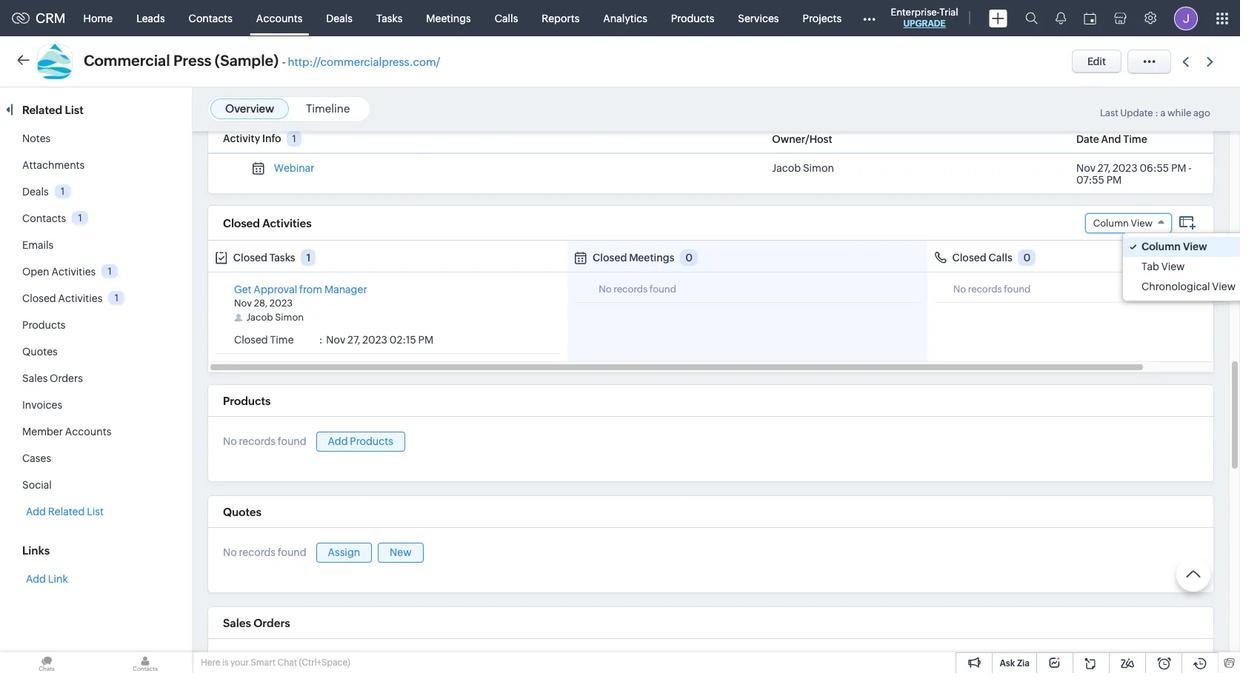 Task type: vqa. For each thing, say whether or not it's contained in the screenshot.
The Get
yes



Task type: describe. For each thing, give the bounding box(es) containing it.
07:55
[[1077, 174, 1105, 186]]

crm link
[[12, 10, 66, 26]]

emails link
[[22, 239, 54, 251]]

0 vertical spatial simon
[[803, 162, 835, 174]]

0 vertical spatial sales orders
[[22, 373, 83, 385]]

open activities link
[[22, 266, 96, 278]]

reports
[[542, 12, 580, 24]]

manager
[[325, 284, 367, 296]]

1 horizontal spatial jacob simon
[[773, 162, 835, 174]]

column view for list box containing column view
[[1142, 241, 1208, 252]]

edit button
[[1073, 50, 1122, 73]]

tab
[[1142, 261, 1160, 272]]

and
[[1102, 133, 1122, 145]]

0 horizontal spatial calls
[[495, 12, 518, 24]]

upgrade
[[904, 19, 946, 29]]

is
[[222, 658, 229, 669]]

chronological view
[[1142, 281, 1236, 292]]

1 for contacts
[[78, 213, 82, 224]]

smart
[[251, 658, 276, 669]]

while
[[1168, 107, 1192, 119]]

home
[[83, 12, 113, 24]]

column view option
[[1124, 237, 1241, 257]]

date
[[1077, 133, 1100, 145]]

update
[[1121, 107, 1154, 119]]

new link
[[378, 543, 424, 563]]

cases link
[[22, 453, 51, 465]]

1 for closed activities
[[115, 293, 119, 304]]

view inside field
[[1132, 218, 1153, 229]]

- inside commercial press (sample) - http://commercialpress.com/
[[282, 56, 286, 68]]

0 horizontal spatial orders
[[50, 373, 83, 385]]

0 horizontal spatial closed activities
[[22, 293, 103, 305]]

member accounts link
[[22, 426, 111, 438]]

found left add products link
[[278, 436, 307, 448]]

2023 inside nov 27, 2023 06:55 pm - 07:55 pm
[[1113, 162, 1138, 174]]

activity
[[223, 133, 260, 145]]

tasks link
[[365, 0, 415, 36]]

nov inside get approval from manager nov 28, 2023
[[234, 298, 252, 309]]

1 vertical spatial quotes
[[223, 506, 262, 519]]

get approval from manager link
[[234, 284, 367, 296]]

link
[[48, 574, 68, 586]]

links
[[22, 545, 50, 557]]

view for "chronological view" option
[[1213, 281, 1236, 292]]

previous record image
[[1183, 57, 1190, 66]]

member accounts
[[22, 426, 111, 438]]

0 vertical spatial meetings
[[426, 12, 471, 24]]

enterprise-
[[891, 7, 940, 18]]

1 vertical spatial sales
[[223, 617, 251, 630]]

found down closed meetings
[[650, 284, 677, 295]]

projects link
[[791, 0, 854, 36]]

0 horizontal spatial 27,
[[348, 334, 361, 346]]

social link
[[22, 480, 52, 491]]

1 vertical spatial contacts link
[[22, 213, 66, 225]]

closed time
[[234, 334, 294, 346]]

0 horizontal spatial :
[[319, 334, 323, 346]]

here is your smart chat (ctrl+space)
[[201, 658, 350, 669]]

services
[[739, 12, 779, 24]]

home link
[[72, 0, 125, 36]]

1 vertical spatial simon
[[275, 312, 304, 323]]

0 vertical spatial related
[[22, 104, 62, 116]]

0 vertical spatial deals link
[[315, 0, 365, 36]]

analytics link
[[592, 0, 660, 36]]

open activities
[[22, 266, 96, 278]]

1 for deals
[[61, 186, 65, 197]]

tab view
[[1142, 261, 1186, 272]]

invoices
[[22, 400, 62, 411]]

list box containing column view
[[1124, 233, 1241, 301]]

owner/host
[[773, 133, 833, 145]]

1 up the from
[[306, 252, 311, 264]]

1 horizontal spatial sales orders
[[223, 617, 290, 630]]

projects
[[803, 12, 842, 24]]

attachments
[[22, 159, 85, 171]]

1 horizontal spatial calls
[[989, 252, 1013, 264]]

1 horizontal spatial products link
[[660, 0, 727, 36]]

0 vertical spatial tasks
[[377, 12, 403, 24]]

member
[[22, 426, 63, 438]]

0 vertical spatial :
[[1156, 107, 1159, 119]]

nov 27, 2023 06:55 pm - 07:55 pm
[[1077, 162, 1192, 186]]

ask zia
[[1000, 659, 1030, 669]]

closed calls
[[953, 252, 1013, 264]]

meetings link
[[415, 0, 483, 36]]

nov inside nov 27, 2023 06:55 pm - 07:55 pm
[[1077, 162, 1096, 174]]

0 vertical spatial accounts
[[256, 12, 303, 24]]

last
[[1101, 107, 1119, 119]]

27, inside nov 27, 2023 06:55 pm - 07:55 pm
[[1098, 162, 1111, 174]]

open
[[22, 266, 49, 278]]

closed tasks
[[233, 252, 295, 264]]

1 horizontal spatial 2023
[[363, 334, 388, 346]]

overview
[[225, 102, 274, 115]]

0 for calls
[[1024, 252, 1031, 264]]

(ctrl+space)
[[299, 658, 350, 669]]

add link
[[26, 574, 68, 586]]

ask
[[1000, 659, 1016, 669]]

search image
[[1026, 12, 1038, 24]]

date and time
[[1077, 133, 1148, 145]]

deals inside "deals" 'link'
[[326, 12, 353, 24]]

add related list
[[26, 506, 104, 518]]

view for the column view option
[[1184, 241, 1208, 252]]

add for add link
[[26, 574, 46, 586]]

view for tab view option
[[1162, 261, 1186, 272]]

1 vertical spatial deals link
[[22, 186, 49, 198]]

1 for open activities
[[108, 266, 112, 277]]

press
[[173, 52, 212, 69]]

0 horizontal spatial pm
[[419, 334, 434, 346]]

1 vertical spatial deals
[[22, 186, 49, 198]]

2023 inside get approval from manager nov 28, 2023
[[270, 298, 293, 309]]

overview link
[[225, 102, 274, 115]]

calls link
[[483, 0, 530, 36]]

found down closed calls
[[1005, 284, 1031, 295]]

edit
[[1088, 56, 1107, 67]]

: nov 27, 2023 02:15 pm
[[319, 334, 434, 346]]

closed meetings
[[593, 252, 675, 264]]

chronological
[[1142, 281, 1211, 292]]

sales orders link
[[22, 373, 83, 385]]

0 horizontal spatial jacob simon
[[247, 312, 304, 323]]

1 horizontal spatial contacts link
[[177, 0, 245, 36]]



Task type: locate. For each thing, give the bounding box(es) containing it.
0 horizontal spatial -
[[282, 56, 286, 68]]

tasks up approval
[[270, 252, 295, 264]]

pm right the 07:55
[[1107, 174, 1122, 186]]

last update : a while ago
[[1101, 107, 1211, 119]]

1 vertical spatial nov
[[234, 298, 252, 309]]

1 vertical spatial 27,
[[348, 334, 361, 346]]

1 vertical spatial closed activities
[[22, 293, 103, 305]]

sales orders up invoices
[[22, 373, 83, 385]]

2 horizontal spatial nov
[[1077, 162, 1096, 174]]

products link left services
[[660, 0, 727, 36]]

closed activities link
[[22, 293, 103, 305]]

view
[[1132, 218, 1153, 229], [1184, 241, 1208, 252], [1162, 261, 1186, 272], [1213, 281, 1236, 292]]

column view down nov 27, 2023 06:55 pm - 07:55 pm
[[1094, 218, 1153, 229]]

jacob down 28,
[[247, 312, 273, 323]]

view inside option
[[1184, 241, 1208, 252]]

column view up tab view option
[[1142, 241, 1208, 252]]

zia
[[1018, 659, 1030, 669]]

crm
[[36, 10, 66, 26]]

1 horizontal spatial closed activities
[[223, 217, 312, 229]]

column for the column view field
[[1094, 218, 1130, 229]]

webinar link
[[274, 162, 315, 174]]

contacts image
[[99, 653, 192, 674]]

tasks
[[377, 12, 403, 24], [270, 252, 295, 264]]

1 horizontal spatial pm
[[1107, 174, 1122, 186]]

0 horizontal spatial jacob
[[247, 312, 273, 323]]

pm right 02:15
[[419, 334, 434, 346]]

Column View field
[[1086, 213, 1173, 233]]

list box
[[1124, 233, 1241, 301]]

trial
[[940, 7, 959, 18]]

0 vertical spatial sales
[[22, 373, 48, 385]]

0 horizontal spatial tasks
[[270, 252, 295, 264]]

0 vertical spatial activities
[[263, 217, 312, 229]]

jacob
[[773, 162, 801, 174], [247, 312, 273, 323]]

0 vertical spatial closed activities
[[223, 217, 312, 229]]

services link
[[727, 0, 791, 36]]

contacts link
[[177, 0, 245, 36], [22, 213, 66, 225]]

1 horizontal spatial nov
[[326, 334, 346, 346]]

1 vertical spatial column
[[1142, 241, 1181, 252]]

1 vertical spatial jacob
[[247, 312, 273, 323]]

assign
[[328, 547, 360, 559]]

related down social
[[48, 506, 85, 518]]

related
[[22, 104, 62, 116], [48, 506, 85, 518]]

chat
[[278, 658, 297, 669]]

0 horizontal spatial contacts
[[22, 213, 66, 225]]

deals link up "http://commercialpress.com/" link
[[315, 0, 365, 36]]

1 vertical spatial column view
[[1142, 241, 1208, 252]]

view down tab view option
[[1213, 281, 1236, 292]]

0 vertical spatial column
[[1094, 218, 1130, 229]]

new
[[390, 547, 412, 559]]

0 horizontal spatial list
[[65, 104, 84, 116]]

activities for closed activities link
[[58, 293, 103, 305]]

nov down get
[[234, 298, 252, 309]]

1 vertical spatial sales orders
[[223, 617, 290, 630]]

0 right closed calls
[[1024, 252, 1031, 264]]

column view for the column view field
[[1094, 218, 1153, 229]]

orders up invoices
[[50, 373, 83, 385]]

1 vertical spatial :
[[319, 334, 323, 346]]

tasks up "http://commercialpress.com/" link
[[377, 12, 403, 24]]

analytics
[[604, 12, 648, 24]]

0 horizontal spatial column
[[1094, 218, 1130, 229]]

deals left 'tasks' link
[[326, 12, 353, 24]]

- inside nov 27, 2023 06:55 pm - 07:55 pm
[[1189, 162, 1192, 174]]

nov down date
[[1077, 162, 1096, 174]]

0 horizontal spatial quotes
[[22, 346, 58, 358]]

column view
[[1094, 218, 1153, 229], [1142, 241, 1208, 252]]

1 vertical spatial accounts
[[65, 426, 111, 438]]

list
[[65, 104, 84, 116], [87, 506, 104, 518]]

0 horizontal spatial simon
[[275, 312, 304, 323]]

nov down manager on the left top of the page
[[326, 334, 346, 346]]

jacob simon down "owner/host"
[[773, 162, 835, 174]]

0 vertical spatial add
[[328, 436, 348, 448]]

column down the 07:55
[[1094, 218, 1130, 229]]

closed activities up closed tasks
[[223, 217, 312, 229]]

simon
[[803, 162, 835, 174], [275, 312, 304, 323]]

activities up closed tasks
[[263, 217, 312, 229]]

a
[[1161, 107, 1166, 119]]

(sample)
[[215, 52, 279, 69]]

contacts link up emails
[[22, 213, 66, 225]]

0 horizontal spatial sales orders
[[22, 373, 83, 385]]

1 horizontal spatial quotes
[[223, 506, 262, 519]]

commercial press (sample) - http://commercialpress.com/
[[84, 52, 441, 69]]

1 0 from the left
[[686, 252, 693, 264]]

0 horizontal spatial time
[[270, 334, 294, 346]]

0 vertical spatial column view
[[1094, 218, 1153, 229]]

0 vertical spatial list
[[65, 104, 84, 116]]

deals link down attachments 'link'
[[22, 186, 49, 198]]

pm
[[1172, 162, 1187, 174], [1107, 174, 1122, 186], [419, 334, 434, 346]]

here
[[201, 658, 221, 669]]

timeline
[[306, 102, 350, 115]]

1 horizontal spatial meetings
[[629, 252, 675, 264]]

2 0 from the left
[[1024, 252, 1031, 264]]

assign link
[[316, 543, 372, 563]]

commercial
[[84, 52, 170, 69]]

accounts up commercial press (sample) - http://commercialpress.com/
[[256, 12, 303, 24]]

add for add related list
[[26, 506, 46, 518]]

deals down attachments 'link'
[[22, 186, 49, 198]]

1 vertical spatial contacts
[[22, 213, 66, 225]]

cases
[[22, 453, 51, 465]]

2 vertical spatial add
[[26, 574, 46, 586]]

1 vertical spatial orders
[[254, 617, 290, 630]]

orders
[[50, 373, 83, 385], [254, 617, 290, 630]]

get approval from manager nov 28, 2023
[[234, 284, 367, 309]]

column inside option
[[1142, 241, 1181, 252]]

0 right closed meetings
[[686, 252, 693, 264]]

contacts link up press
[[177, 0, 245, 36]]

0
[[686, 252, 693, 264], [1024, 252, 1031, 264]]

1 vertical spatial tasks
[[270, 252, 295, 264]]

reports link
[[530, 0, 592, 36]]

1 horizontal spatial column
[[1142, 241, 1181, 252]]

1 horizontal spatial jacob
[[773, 162, 801, 174]]

1 horizontal spatial simon
[[803, 162, 835, 174]]

notes link
[[22, 133, 51, 145]]

1 right closed activities link
[[115, 293, 119, 304]]

0 horizontal spatial deals link
[[22, 186, 49, 198]]

approval
[[254, 284, 297, 296]]

quotes
[[22, 346, 58, 358], [223, 506, 262, 519]]

0 horizontal spatial products link
[[22, 319, 66, 331]]

0 horizontal spatial sales
[[22, 373, 48, 385]]

28,
[[254, 298, 268, 309]]

: down get approval from manager nov 28, 2023
[[319, 334, 323, 346]]

search element
[[1017, 0, 1047, 36]]

from
[[299, 284, 322, 296]]

0 horizontal spatial nov
[[234, 298, 252, 309]]

2023 left 02:15
[[363, 334, 388, 346]]

orders up here is your smart chat (ctrl+space)
[[254, 617, 290, 630]]

leads link
[[125, 0, 177, 36]]

related up the "notes"
[[22, 104, 62, 116]]

emails
[[22, 239, 54, 251]]

1 right info
[[292, 133, 296, 145]]

activity info
[[223, 133, 281, 145]]

sales orders up smart
[[223, 617, 290, 630]]

0 horizontal spatial meetings
[[426, 12, 471, 24]]

1 horizontal spatial 0
[[1024, 252, 1031, 264]]

activities up closed activities link
[[51, 266, 96, 278]]

http://commercialpress.com/
[[288, 56, 441, 68]]

1 horizontal spatial :
[[1156, 107, 1159, 119]]

02:15
[[390, 334, 416, 346]]

1 vertical spatial time
[[270, 334, 294, 346]]

1 horizontal spatial 27,
[[1098, 162, 1111, 174]]

time right and
[[1124, 133, 1148, 145]]

2 vertical spatial activities
[[58, 293, 103, 305]]

view up chronological on the right
[[1162, 261, 1186, 272]]

chronological view option
[[1124, 277, 1241, 297]]

1 horizontal spatial list
[[87, 506, 104, 518]]

column inside field
[[1094, 218, 1130, 229]]

-
[[282, 56, 286, 68], [1189, 162, 1192, 174]]

next record image
[[1208, 57, 1217, 66]]

0 vertical spatial deals
[[326, 12, 353, 24]]

0 horizontal spatial 2023
[[270, 298, 293, 309]]

1 vertical spatial add
[[26, 506, 46, 518]]

1 horizontal spatial sales
[[223, 617, 251, 630]]

accounts
[[256, 12, 303, 24], [65, 426, 111, 438]]

0 horizontal spatial deals
[[22, 186, 49, 198]]

0 vertical spatial contacts link
[[177, 0, 245, 36]]

1
[[292, 133, 296, 145], [61, 186, 65, 197], [78, 213, 82, 224], [306, 252, 311, 264], [108, 266, 112, 277], [115, 293, 119, 304]]

column view inside field
[[1094, 218, 1153, 229]]

27, left 02:15
[[348, 334, 361, 346]]

0 vertical spatial 2023
[[1113, 162, 1138, 174]]

column up tab view
[[1142, 241, 1181, 252]]

: left 'a' on the top right
[[1156, 107, 1159, 119]]

sales down quotes link in the bottom of the page
[[22, 373, 48, 385]]

- right (sample)
[[282, 56, 286, 68]]

products link up quotes link in the bottom of the page
[[22, 319, 66, 331]]

deals
[[326, 12, 353, 24], [22, 186, 49, 198]]

closed activities down open activities
[[22, 293, 103, 305]]

leads
[[136, 12, 165, 24]]

27, down and
[[1098, 162, 1111, 174]]

column view inside option
[[1142, 241, 1208, 252]]

column for list box containing column view
[[1142, 241, 1181, 252]]

0 vertical spatial time
[[1124, 133, 1148, 145]]

1 down attachments 'link'
[[61, 186, 65, 197]]

1 horizontal spatial deals link
[[315, 0, 365, 36]]

simon down get approval from manager nov 28, 2023
[[275, 312, 304, 323]]

sales
[[22, 373, 48, 385], [223, 617, 251, 630]]

0 horizontal spatial contacts link
[[22, 213, 66, 225]]

1 horizontal spatial deals
[[326, 12, 353, 24]]

tab view option
[[1124, 257, 1241, 277]]

- right 06:55
[[1189, 162, 1192, 174]]

1 vertical spatial related
[[48, 506, 85, 518]]

invoices link
[[22, 400, 62, 411]]

time down get approval from manager nov 28, 2023
[[270, 334, 294, 346]]

deals link
[[315, 0, 365, 36], [22, 186, 49, 198]]

1 horizontal spatial time
[[1124, 133, 1148, 145]]

notes
[[22, 133, 51, 145]]

2023 down approval
[[270, 298, 293, 309]]

accounts right 'member'
[[65, 426, 111, 438]]

related list
[[22, 104, 86, 116]]

2023 left 06:55
[[1113, 162, 1138, 174]]

info
[[262, 133, 281, 145]]

signals image
[[1056, 12, 1066, 24]]

attachments link
[[22, 159, 85, 171]]

1 horizontal spatial -
[[1189, 162, 1192, 174]]

0 vertical spatial contacts
[[189, 12, 233, 24]]

http://commercialpress.com/ link
[[288, 56, 441, 68]]

activities down open activities
[[58, 293, 103, 305]]

0 for meetings
[[686, 252, 693, 264]]

calls
[[495, 12, 518, 24], [989, 252, 1013, 264]]

activities for the "open activities" "link"
[[51, 266, 96, 278]]

1 vertical spatial products link
[[22, 319, 66, 331]]

06:55
[[1140, 162, 1170, 174]]

1 up the "open activities" "link"
[[78, 213, 82, 224]]

view up tab view option
[[1184, 241, 1208, 252]]

quotes link
[[22, 346, 58, 358]]

pm right 06:55
[[1172, 162, 1187, 174]]

view up tab
[[1132, 218, 1153, 229]]

found left assign link
[[278, 547, 307, 559]]

webinar
[[274, 162, 315, 174]]

1 horizontal spatial accounts
[[256, 12, 303, 24]]

your
[[231, 658, 249, 669]]

1 vertical spatial list
[[87, 506, 104, 518]]

jacob simon down 28,
[[247, 312, 304, 323]]

sales up your
[[223, 617, 251, 630]]

add for add products
[[328, 436, 348, 448]]

0 vertical spatial quotes
[[22, 346, 58, 358]]

contacts up emails
[[22, 213, 66, 225]]

signals element
[[1047, 0, 1075, 36]]

0 vertical spatial orders
[[50, 373, 83, 385]]

1 vertical spatial activities
[[51, 266, 96, 278]]

2 horizontal spatial pm
[[1172, 162, 1187, 174]]

chats image
[[0, 653, 93, 674]]

products
[[671, 12, 715, 24], [22, 319, 66, 331], [223, 395, 271, 408], [350, 436, 393, 448]]

add products link
[[316, 432, 405, 452]]

jacob down "owner/host"
[[773, 162, 801, 174]]

time
[[1124, 133, 1148, 145], [270, 334, 294, 346]]

1 vertical spatial meetings
[[629, 252, 675, 264]]

ago
[[1194, 107, 1211, 119]]

social
[[22, 480, 52, 491]]

1 horizontal spatial contacts
[[189, 12, 233, 24]]

simon down "owner/host"
[[803, 162, 835, 174]]

0 horizontal spatial accounts
[[65, 426, 111, 438]]

1 horizontal spatial tasks
[[377, 12, 403, 24]]

2 vertical spatial nov
[[326, 334, 346, 346]]

0 vertical spatial jacob simon
[[773, 162, 835, 174]]

contacts up press
[[189, 12, 233, 24]]

no records found
[[599, 284, 677, 295], [954, 284, 1031, 295], [223, 436, 307, 448], [223, 547, 307, 559]]

1 horizontal spatial orders
[[254, 617, 290, 630]]

1 right open activities
[[108, 266, 112, 277]]

0 vertical spatial products link
[[660, 0, 727, 36]]



